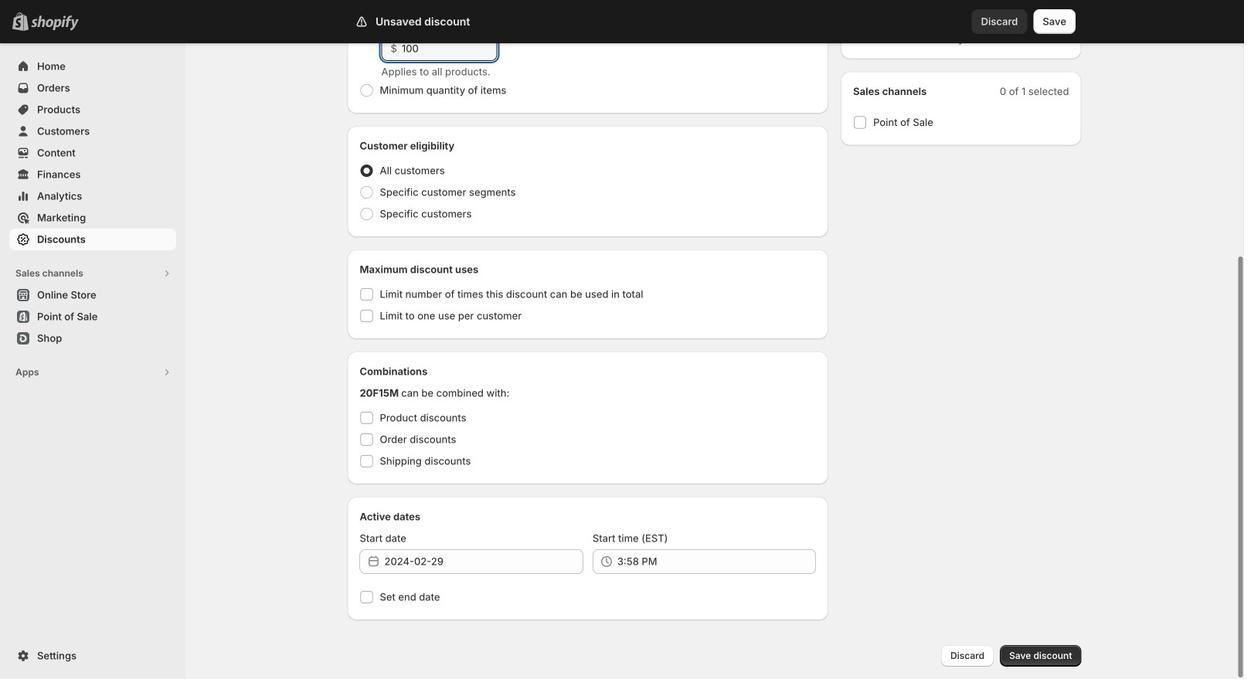 Task type: locate. For each thing, give the bounding box(es) containing it.
Enter time text field
[[617, 550, 816, 574]]



Task type: describe. For each thing, give the bounding box(es) containing it.
shopify image
[[31, 15, 79, 31]]

0.00 text field
[[402, 36, 497, 61]]

YYYY-MM-DD text field
[[385, 550, 583, 574]]



